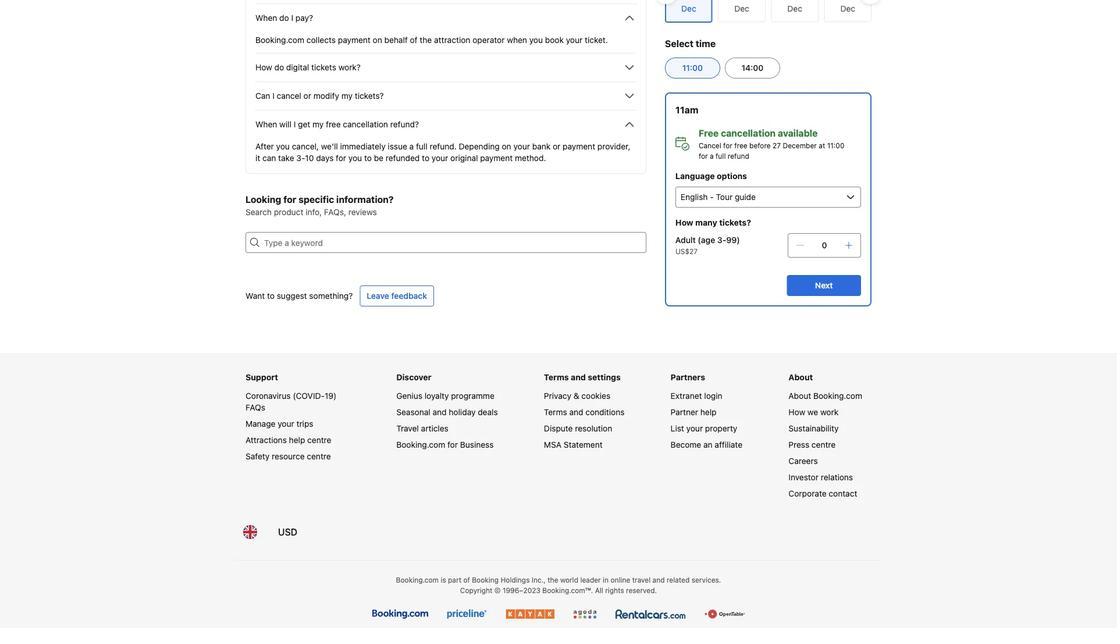 Task type: vqa. For each thing, say whether or not it's contained in the screenshot.


Task type: describe. For each thing, give the bounding box(es) containing it.
property
[[706, 424, 738, 434]]

list your property link
[[671, 424, 738, 434]]

partners
[[671, 373, 706, 382]]

travel
[[633, 576, 651, 584]]

how we work link
[[789, 408, 839, 417]]

adult (age 3-99) us$27
[[676, 235, 740, 256]]

investor
[[789, 473, 819, 483]]

attractions help centre
[[246, 436, 332, 445]]

about for about
[[789, 373, 813, 382]]

when for when do i pay?
[[256, 13, 277, 23]]

booking.com™.
[[543, 587, 593, 595]]

free
[[699, 128, 719, 139]]

your right book
[[566, 35, 583, 45]]

want to suggest something?
[[246, 291, 353, 301]]

agoda image
[[573, 610, 597, 619]]

can i cancel or modify my tickets? button
[[256, 89, 637, 103]]

and for settings
[[571, 373, 586, 382]]

1 horizontal spatial to
[[364, 153, 372, 163]]

looking for specific information? search product info, faqs, reviews
[[246, 194, 394, 217]]

options
[[717, 171, 747, 181]]

at
[[819, 141, 826, 150]]

related
[[667, 576, 690, 584]]

1 vertical spatial payment
[[563, 142, 596, 151]]

attractions
[[246, 436, 287, 445]]

feedback
[[391, 291, 427, 301]]

it
[[256, 153, 260, 163]]

how for how many tickets?
[[676, 218, 694, 228]]

days
[[316, 153, 334, 163]]

is
[[441, 576, 446, 584]]

1 dec button from the left
[[719, 0, 766, 22]]

10
[[305, 153, 314, 163]]

coronavirus (covid-19) faqs link
[[246, 392, 337, 413]]

Type a keyword field
[[260, 232, 647, 253]]

when do i pay? button
[[256, 11, 637, 25]]

2 vertical spatial payment
[[480, 153, 513, 163]]

extranet login link
[[671, 392, 723, 401]]

how we work
[[789, 408, 839, 417]]

for down cancel
[[699, 152, 708, 160]]

1 vertical spatial i
[[273, 91, 275, 101]]

free for cancellation
[[735, 141, 748, 150]]

1 horizontal spatial tickets?
[[720, 218, 751, 228]]

0 horizontal spatial of
[[410, 35, 418, 45]]

articles
[[421, 424, 449, 434]]

resource
[[272, 452, 305, 462]]

faqs,
[[324, 208, 346, 217]]

centre for safety resource centre
[[307, 452, 331, 462]]

terms and conditions link
[[544, 408, 625, 417]]

booking.com for business
[[397, 440, 494, 450]]

can i cancel or modify my tickets?
[[256, 91, 384, 101]]

next
[[816, 281, 833, 290]]

can
[[256, 91, 270, 101]]

cancel
[[699, 141, 722, 150]]

refunded
[[386, 153, 420, 163]]

full inside free cancellation available cancel for free before 27 december at 11:00 for a full refund
[[716, 152, 726, 160]]

list your property
[[671, 424, 738, 434]]

cancel
[[277, 91, 301, 101]]

something?
[[309, 291, 353, 301]]

for up refund
[[724, 141, 733, 150]]

press centre link
[[789, 440, 836, 450]]

your up attractions help centre
[[278, 419, 294, 429]]

coronavirus
[[246, 392, 291, 401]]

agoda image
[[573, 610, 597, 619]]

coronavirus (covid-19) faqs
[[246, 392, 337, 413]]

programme
[[451, 392, 495, 401]]

0 vertical spatial you
[[530, 35, 543, 45]]

booking.com up work
[[814, 392, 863, 401]]

your down refund.
[[432, 153, 448, 163]]

terms and settings
[[544, 373, 621, 382]]

corporate
[[789, 489, 827, 499]]

©
[[495, 587, 501, 595]]

holiday
[[449, 408, 476, 417]]

careers
[[789, 457, 818, 466]]

a inside after you cancel, we'll immediately issue a full refund. depending on your bank or payment provider, it can take 3-10 days for you to be refunded to your original payment method.
[[410, 142, 414, 151]]

leader
[[581, 576, 601, 584]]

dec for 1st dec button from the right
[[841, 4, 856, 13]]

investor relations
[[789, 473, 854, 483]]

we'll
[[321, 142, 338, 151]]

booking.com collects payment on behalf of the attraction operator when you book your ticket.
[[256, 35, 608, 45]]

full inside after you cancel, we'll immediately issue a full refund. depending on your bank or payment provider, it can take 3-10 days for you to be refunded to your original payment method.
[[416, 142, 428, 151]]

available
[[778, 128, 818, 139]]

safety
[[246, 452, 270, 462]]

login
[[705, 392, 723, 401]]

leave feedback
[[367, 291, 427, 301]]

do for how
[[275, 63, 284, 72]]

bank
[[533, 142, 551, 151]]

safety resource centre link
[[246, 452, 331, 462]]

part
[[448, 576, 462, 584]]

partner help
[[671, 408, 717, 417]]

free cancellation available cancel for free before 27 december at 11:00 for a full refund
[[699, 128, 845, 160]]

how many tickets?
[[676, 218, 751, 228]]

corporate contact link
[[789, 489, 858, 499]]

msa statement
[[544, 440, 603, 450]]

operator
[[473, 35, 505, 45]]

seasonal and holiday deals link
[[397, 408, 498, 417]]

work?
[[339, 63, 361, 72]]

0 horizontal spatial 11:00
[[683, 63, 703, 73]]

manage your trips
[[246, 419, 314, 429]]

how for how do digital tickets work?
[[256, 63, 272, 72]]

be
[[374, 153, 384, 163]]

world
[[561, 576, 579, 584]]

investor relations link
[[789, 473, 854, 483]]

original
[[451, 153, 478, 163]]

terms and conditions
[[544, 408, 625, 417]]

can
[[263, 153, 276, 163]]

or inside after you cancel, we'll immediately issue a full refund. depending on your bank or payment provider, it can take 3-10 days for you to be refunded to your original payment method.
[[553, 142, 561, 151]]

select
[[665, 38, 694, 49]]

help for attractions
[[289, 436, 305, 445]]

and inside booking.com is part of booking holdings inc., the world leader in online travel and related services. copyright © 1996–2023 booking.com™. all rights reserved.
[[653, 576, 665, 584]]

region containing dec
[[656, 0, 881, 27]]

partner
[[671, 408, 699, 417]]

partner help link
[[671, 408, 717, 417]]

2 dec button from the left
[[772, 0, 819, 22]]

help for partner
[[701, 408, 717, 417]]

99)
[[727, 235, 740, 245]]

0 horizontal spatial the
[[420, 35, 432, 45]]

faqs
[[246, 403, 265, 413]]

loyalty
[[425, 392, 449, 401]]

manage your trips link
[[246, 419, 314, 429]]



Task type: locate. For each thing, give the bounding box(es) containing it.
about for about booking.com
[[789, 392, 812, 401]]

dec for 3rd dec button from right
[[735, 4, 750, 13]]

want
[[246, 291, 265, 301]]

1 vertical spatial how
[[676, 218, 694, 228]]

how left we
[[789, 408, 806, 417]]

when inside dropdown button
[[256, 13, 277, 23]]

0 horizontal spatial or
[[304, 91, 311, 101]]

19)
[[325, 392, 337, 401]]

0 vertical spatial 11:00
[[683, 63, 703, 73]]

1 vertical spatial terms
[[544, 408, 567, 417]]

seasonal and holiday deals
[[397, 408, 498, 417]]

contact
[[829, 489, 858, 499]]

do
[[280, 13, 289, 23], [275, 63, 284, 72]]

1 vertical spatial you
[[276, 142, 290, 151]]

1 horizontal spatial the
[[548, 576, 559, 584]]

ticket.
[[585, 35, 608, 45]]

travel articles link
[[397, 424, 449, 434]]

tickets? down work?
[[355, 91, 384, 101]]

0 vertical spatial how
[[256, 63, 272, 72]]

for up product
[[284, 194, 297, 205]]

tickets? inside dropdown button
[[355, 91, 384, 101]]

0 horizontal spatial help
[[289, 436, 305, 445]]

modify
[[314, 91, 339, 101]]

inc.,
[[532, 576, 546, 584]]

a down cancel
[[710, 152, 714, 160]]

0 horizontal spatial payment
[[338, 35, 371, 45]]

0 horizontal spatial a
[[410, 142, 414, 151]]

1 horizontal spatial full
[[716, 152, 726, 160]]

the inside booking.com is part of booking holdings inc., the world leader in online travel and related services. copyright © 1996–2023 booking.com™. all rights reserved.
[[548, 576, 559, 584]]

1 horizontal spatial 11:00
[[828, 141, 845, 150]]

tickets? up the 99)
[[720, 218, 751, 228]]

you left book
[[530, 35, 543, 45]]

0 vertical spatial when
[[256, 13, 277, 23]]

info,
[[306, 208, 322, 217]]

0
[[822, 241, 828, 250]]

11:00 down select time
[[683, 63, 703, 73]]

2 horizontal spatial how
[[789, 408, 806, 417]]

and for holiday
[[433, 408, 447, 417]]

for inside looking for specific information? search product info, faqs, reviews
[[284, 194, 297, 205]]

information?
[[336, 194, 394, 205]]

how up can
[[256, 63, 272, 72]]

1 horizontal spatial my
[[342, 91, 353, 101]]

0 horizontal spatial on
[[373, 35, 382, 45]]

your down partner help link on the bottom of the page
[[687, 424, 703, 434]]

1 horizontal spatial on
[[502, 142, 512, 151]]

discover
[[397, 373, 432, 382]]

all
[[595, 587, 604, 595]]

on left the behalf
[[373, 35, 382, 45]]

the right 'inc.,'
[[548, 576, 559, 584]]

0 horizontal spatial tickets?
[[355, 91, 384, 101]]

payment left provider,
[[563, 142, 596, 151]]

take
[[278, 153, 294, 163]]

free for will
[[326, 120, 341, 129]]

1 horizontal spatial free
[[735, 141, 748, 150]]

11:00 inside free cancellation available cancel for free before 27 december at 11:00 for a full refund
[[828, 141, 845, 150]]

1 vertical spatial the
[[548, 576, 559, 584]]

0 horizontal spatial how
[[256, 63, 272, 72]]

priceline.com image
[[447, 610, 487, 619], [447, 610, 487, 619]]

when inside dropdown button
[[256, 120, 277, 129]]

region
[[656, 0, 881, 27]]

0 horizontal spatial cancellation
[[343, 120, 388, 129]]

the left attraction
[[420, 35, 432, 45]]

become an affiliate
[[671, 440, 743, 450]]

of right the behalf
[[410, 35, 418, 45]]

1 dec from the left
[[735, 4, 750, 13]]

1 horizontal spatial 3-
[[718, 235, 727, 245]]

cancellation up before
[[721, 128, 776, 139]]

0 vertical spatial payment
[[338, 35, 371, 45]]

and right travel
[[653, 576, 665, 584]]

0 vertical spatial 3-
[[297, 153, 305, 163]]

1 about from the top
[[789, 373, 813, 382]]

cancellation inside dropdown button
[[343, 120, 388, 129]]

2 about from the top
[[789, 392, 812, 401]]

payment up work?
[[338, 35, 371, 45]]

i left pay?
[[291, 13, 293, 23]]

about up about booking.com link
[[789, 373, 813, 382]]

centre down trips
[[307, 436, 332, 445]]

1996–2023
[[503, 587, 541, 595]]

travel
[[397, 424, 419, 434]]

when left pay?
[[256, 13, 277, 23]]

support
[[246, 373, 278, 382]]

for right the days
[[336, 153, 346, 163]]

i for will
[[294, 120, 296, 129]]

booking.com for booking.com collects payment on behalf of the attraction operator when you book your ticket.
[[256, 35, 304, 45]]

do for when
[[280, 13, 289, 23]]

1 horizontal spatial how
[[676, 218, 694, 228]]

adult
[[676, 235, 696, 245]]

(age
[[698, 235, 716, 245]]

0 horizontal spatial full
[[416, 142, 428, 151]]

1 vertical spatial or
[[553, 142, 561, 151]]

terms down 'privacy'
[[544, 408, 567, 417]]

booking.com for booking.com for business
[[397, 440, 446, 450]]

terms
[[544, 373, 569, 382], [544, 408, 567, 417]]

0 vertical spatial on
[[373, 35, 382, 45]]

2 dec from the left
[[788, 4, 803, 13]]

2 horizontal spatial dec
[[841, 4, 856, 13]]

or right bank
[[553, 142, 561, 151]]

cancellation up 'immediately'
[[343, 120, 388, 129]]

when for when will i get my free cancellation refund?
[[256, 120, 277, 129]]

0 vertical spatial my
[[342, 91, 353, 101]]

booking.com
[[256, 35, 304, 45], [814, 392, 863, 401], [397, 440, 446, 450], [396, 576, 439, 584]]

1 vertical spatial about
[[789, 392, 812, 401]]

rentalcars image
[[616, 610, 686, 619], [616, 610, 686, 619]]

you down 'immediately'
[[349, 153, 362, 163]]

my right the get
[[313, 120, 324, 129]]

0 horizontal spatial dec button
[[719, 0, 766, 22]]

press
[[789, 440, 810, 450]]

i
[[291, 13, 293, 23], [273, 91, 275, 101], [294, 120, 296, 129]]

method.
[[515, 153, 546, 163]]

cookies
[[582, 392, 611, 401]]

genius loyalty programme link
[[397, 392, 495, 401]]

3- inside after you cancel, we'll immediately issue a full refund. depending on your bank or payment provider, it can take 3-10 days for you to be refunded to your original payment method.
[[297, 153, 305, 163]]

3- right the (age
[[718, 235, 727, 245]]

digital
[[286, 63, 309, 72]]

to right want
[[267, 291, 275, 301]]

terms up 'privacy'
[[544, 373, 569, 382]]

1 horizontal spatial payment
[[480, 153, 513, 163]]

0 vertical spatial tickets?
[[355, 91, 384, 101]]

1 vertical spatial tickets?
[[720, 218, 751, 228]]

services.
[[692, 576, 722, 584]]

or inside dropdown button
[[304, 91, 311, 101]]

of
[[410, 35, 418, 45], [464, 576, 470, 584]]

and down loyalty
[[433, 408, 447, 417]]

2 vertical spatial i
[[294, 120, 296, 129]]

2 when from the top
[[256, 120, 277, 129]]

1 horizontal spatial you
[[349, 153, 362, 163]]

0 horizontal spatial you
[[276, 142, 290, 151]]

sustainability
[[789, 424, 839, 434]]

a inside free cancellation available cancel for free before 27 december at 11:00 for a full refund
[[710, 152, 714, 160]]

my
[[342, 91, 353, 101], [313, 120, 324, 129]]

opentable image
[[705, 610, 745, 619], [705, 610, 745, 619]]

about booking.com
[[789, 392, 863, 401]]

0 vertical spatial i
[[291, 13, 293, 23]]

how do digital tickets work? button
[[256, 61, 637, 75]]

rights
[[606, 587, 624, 595]]

my inside when will i get my free cancellation refund? dropdown button
[[313, 120, 324, 129]]

1 vertical spatial 3-
[[718, 235, 727, 245]]

attraction
[[434, 35, 471, 45]]

behalf
[[385, 35, 408, 45]]

how inside "dropdown button"
[[256, 63, 272, 72]]

1 horizontal spatial of
[[464, 576, 470, 584]]

full left refund.
[[416, 142, 428, 151]]

3 dec from the left
[[841, 4, 856, 13]]

booking.com left is
[[396, 576, 439, 584]]

1 horizontal spatial or
[[553, 142, 561, 151]]

full down cancel
[[716, 152, 726, 160]]

of inside booking.com is part of booking holdings inc., the world leader in online travel and related services. copyright © 1996–2023 booking.com™. all rights reserved.
[[464, 576, 470, 584]]

booking.com for business link
[[397, 440, 494, 450]]

help down trips
[[289, 436, 305, 445]]

1 horizontal spatial help
[[701, 408, 717, 417]]

genius
[[397, 392, 423, 401]]

when do i pay?
[[256, 13, 313, 23]]

i right will
[[294, 120, 296, 129]]

0 vertical spatial or
[[304, 91, 311, 101]]

i for do
[[291, 13, 293, 23]]

1 horizontal spatial dec
[[788, 4, 803, 13]]

1 vertical spatial 11:00
[[828, 141, 845, 150]]

a right issue
[[410, 142, 414, 151]]

0 horizontal spatial dec
[[735, 4, 750, 13]]

extranet login
[[671, 392, 723, 401]]

1 vertical spatial a
[[710, 152, 714, 160]]

free inside free cancellation available cancel for free before 27 december at 11:00 for a full refund
[[735, 141, 748, 150]]

0 vertical spatial the
[[420, 35, 432, 45]]

0 vertical spatial help
[[701, 408, 717, 417]]

payment
[[338, 35, 371, 45], [563, 142, 596, 151], [480, 153, 513, 163]]

0 horizontal spatial my
[[313, 120, 324, 129]]

1 vertical spatial when
[[256, 120, 277, 129]]

2 vertical spatial you
[[349, 153, 362, 163]]

2 horizontal spatial you
[[530, 35, 543, 45]]

1 vertical spatial free
[[735, 141, 748, 150]]

2 horizontal spatial to
[[422, 153, 430, 163]]

centre right resource
[[307, 452, 331, 462]]

do inside dropdown button
[[280, 13, 289, 23]]

dec button
[[719, 0, 766, 22], [772, 0, 819, 22], [825, 0, 872, 22]]

0 vertical spatial full
[[416, 142, 428, 151]]

your up method.
[[514, 142, 530, 151]]

looking
[[246, 194, 281, 205]]

my inside the can i cancel or modify my tickets? dropdown button
[[342, 91, 353, 101]]

terms for terms and settings
[[544, 373, 569, 382]]

0 vertical spatial free
[[326, 120, 341, 129]]

11:00 right at
[[828, 141, 845, 150]]

tickets
[[311, 63, 336, 72]]

1 horizontal spatial dec button
[[772, 0, 819, 22]]

2 horizontal spatial payment
[[563, 142, 596, 151]]

extranet
[[671, 392, 702, 401]]

and down &
[[570, 408, 584, 417]]

booking.com down travel articles
[[397, 440, 446, 450]]

2 terms from the top
[[544, 408, 567, 417]]

booking.com down when do i pay?
[[256, 35, 304, 45]]

language options
[[676, 171, 747, 181]]

press centre
[[789, 440, 836, 450]]

do left pay?
[[280, 13, 289, 23]]

3 dec button from the left
[[825, 0, 872, 22]]

to left be
[[364, 153, 372, 163]]

i right can
[[273, 91, 275, 101]]

2 horizontal spatial dec button
[[825, 0, 872, 22]]

centre down sustainability
[[812, 440, 836, 450]]

help up list your property
[[701, 408, 717, 417]]

resolution
[[575, 424, 613, 434]]

my right modify
[[342, 91, 353, 101]]

0 horizontal spatial to
[[267, 291, 275, 301]]

business
[[460, 440, 494, 450]]

1 when from the top
[[256, 13, 277, 23]]

relations
[[821, 473, 854, 483]]

cancellation inside free cancellation available cancel for free before 27 december at 11:00 for a full refund
[[721, 128, 776, 139]]

1 vertical spatial do
[[275, 63, 284, 72]]

booking.com is part of booking holdings inc., the world leader in online travel and related services. copyright © 1996–2023 booking.com™. all rights reserved.
[[396, 576, 722, 595]]

0 vertical spatial a
[[410, 142, 414, 151]]

1 horizontal spatial cancellation
[[721, 128, 776, 139]]

and
[[571, 373, 586, 382], [433, 408, 447, 417], [570, 408, 584, 417], [653, 576, 665, 584]]

for inside after you cancel, we'll immediately issue a full refund. depending on your bank or payment provider, it can take 3-10 days for you to be refunded to your original payment method.
[[336, 153, 346, 163]]

11am
[[676, 104, 699, 116]]

free inside dropdown button
[[326, 120, 341, 129]]

list
[[671, 424, 685, 434]]

1 vertical spatial of
[[464, 576, 470, 584]]

before
[[750, 141, 771, 150]]

terms for terms and conditions
[[544, 408, 567, 417]]

booking.com inside booking.com is part of booking holdings inc., the world leader in online travel and related services. copyright © 1996–2023 booking.com™. all rights reserved.
[[396, 576, 439, 584]]

manage
[[246, 419, 276, 429]]

0 vertical spatial about
[[789, 373, 813, 382]]

payment down depending
[[480, 153, 513, 163]]

kayak image
[[506, 610, 555, 619], [506, 610, 555, 619]]

booking.com for booking.com is part of booking holdings inc., the world leader in online travel and related services. copyright © 1996–2023 booking.com™. all rights reserved.
[[396, 576, 439, 584]]

1 vertical spatial help
[[289, 436, 305, 445]]

to
[[364, 153, 372, 163], [422, 153, 430, 163], [267, 291, 275, 301]]

you up take in the left top of the page
[[276, 142, 290, 151]]

0 horizontal spatial 3-
[[297, 153, 305, 163]]

1 horizontal spatial a
[[710, 152, 714, 160]]

3-
[[297, 153, 305, 163], [718, 235, 727, 245]]

0 vertical spatial terms
[[544, 373, 569, 382]]

3- down cancel,
[[297, 153, 305, 163]]

on right depending
[[502, 142, 512, 151]]

do left digital on the left of page
[[275, 63, 284, 72]]

do inside "dropdown button"
[[275, 63, 284, 72]]

booking
[[472, 576, 499, 584]]

become an affiliate link
[[671, 440, 743, 450]]

1 vertical spatial full
[[716, 152, 726, 160]]

3- inside the adult (age 3-99) us$27
[[718, 235, 727, 245]]

time
[[696, 38, 716, 49]]

booking.com image
[[373, 610, 428, 619], [373, 610, 428, 619]]

and for conditions
[[570, 408, 584, 417]]

settings
[[588, 373, 621, 382]]

book
[[545, 35, 564, 45]]

27
[[773, 141, 781, 150]]

become
[[671, 440, 702, 450]]

deals
[[478, 408, 498, 417]]

when left will
[[256, 120, 277, 129]]

to right refunded
[[422, 153, 430, 163]]

free up we'll
[[326, 120, 341, 129]]

on inside after you cancel, we'll immediately issue a full refund. depending on your bank or payment provider, it can take 3-10 days for you to be refunded to your original payment method.
[[502, 142, 512, 151]]

we
[[808, 408, 819, 417]]

and up privacy & cookies
[[571, 373, 586, 382]]

when will i get my free cancellation refund?
[[256, 120, 419, 129]]

free up refund
[[735, 141, 748, 150]]

centre for attractions help centre
[[307, 436, 332, 445]]

2 vertical spatial how
[[789, 408, 806, 417]]

refund?
[[390, 120, 419, 129]]

0 vertical spatial of
[[410, 35, 418, 45]]

or right cancel
[[304, 91, 311, 101]]

of right the part
[[464, 576, 470, 584]]

0 horizontal spatial free
[[326, 120, 341, 129]]

on
[[373, 35, 382, 45], [502, 142, 512, 151]]

1 vertical spatial on
[[502, 142, 512, 151]]

search
[[246, 208, 272, 217]]

specific
[[299, 194, 334, 205]]

1 terms from the top
[[544, 373, 569, 382]]

for left business
[[448, 440, 458, 450]]

i inside dropdown button
[[294, 120, 296, 129]]

1 vertical spatial my
[[313, 120, 324, 129]]

about up we
[[789, 392, 812, 401]]

product
[[274, 208, 304, 217]]

how for how we work
[[789, 408, 806, 417]]

how up adult
[[676, 218, 694, 228]]

your
[[566, 35, 583, 45], [514, 142, 530, 151], [432, 153, 448, 163], [278, 419, 294, 429], [687, 424, 703, 434]]

privacy & cookies
[[544, 392, 611, 401]]

genius loyalty programme
[[397, 392, 495, 401]]

0 vertical spatial do
[[280, 13, 289, 23]]



